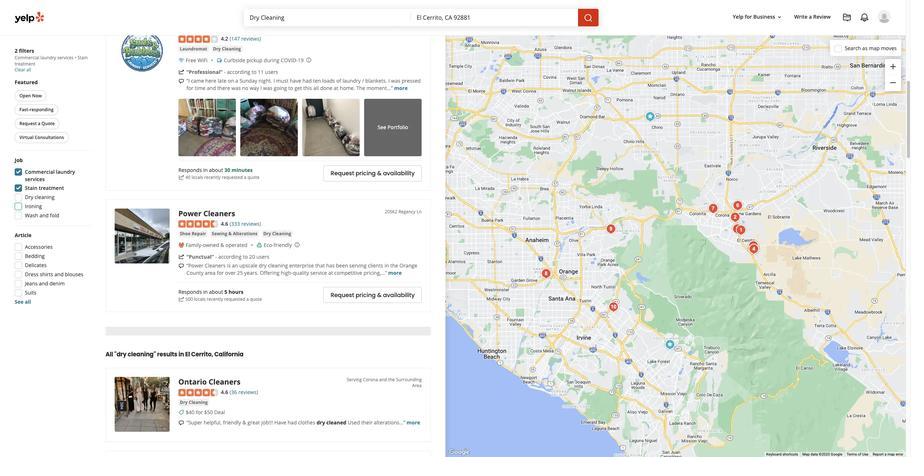 Task type: describe. For each thing, give the bounding box(es) containing it.
0 vertical spatial dry cleaning button
[[212, 45, 243, 53]]

request pricing & availability for 30 minutes
[[331, 169, 415, 178]]

for right $40
[[196, 410, 203, 417]]

enterprise
[[289, 263, 314, 270]]

surrounding
[[396, 377, 422, 384]]

none field find
[[250, 14, 405, 22]]

map region
[[425, 31, 912, 458]]

"super
[[187, 420, 203, 427]]

dry for dry cleaning link corresponding to the ontario cleaners link at the left bottom of page
[[180, 400, 188, 406]]

filters
[[19, 47, 34, 54]]

at inside "power cleaners is an upscale dry cleaning enterprise that has been serving clients in the orange county area for over 25 years. offering high-quality service at competitive pricing,…"
[[329, 270, 333, 277]]

3 16 trending v2 image from the top
[[179, 297, 184, 303]]

in down area
[[203, 289, 208, 296]]

all for see all
[[25, 299, 31, 306]]

16 speech v2 image
[[179, 78, 184, 84]]

laundry inside "i came here late on a sunday night. i must have had ten loads of laundry / blankets. i was pressed for time and there was no way i was going to get this all done at home. the moment…"
[[343, 77, 361, 84]]

yelp
[[734, 13, 744, 20]]

commercial for commercial laundry services
[[25, 169, 55, 176]]

terms of use link
[[847, 453, 869, 457]]

see portfolio link
[[364, 99, 422, 156]]

cleaners for ontario
[[209, 378, 241, 388]]

laundromat link
[[179, 45, 209, 53]]

accessories
[[25, 244, 53, 251]]

5
[[225, 289, 227, 296]]

jeans
[[25, 280, 38, 287]]

high-
[[281, 270, 293, 277]]

zoom in image
[[889, 62, 898, 71]]

to for and
[[252, 68, 257, 75]]

"dry
[[114, 351, 127, 359]]

0 horizontal spatial had
[[288, 420, 297, 427]]

request pricing & availability button for responds in about 5 hours
[[324, 288, 422, 304]]

city cleaners image
[[707, 202, 721, 216]]

the inside "power cleaners is an upscale dry cleaning enterprise that has been serving clients in the orange county area for over 25 years. offering high-quality service at competitive pricing,…"
[[391, 263, 398, 270]]

and left the fold
[[39, 212, 49, 219]]

anaheim hills cleaners image
[[604, 222, 619, 237]]

responds in about 30 minutes
[[179, 167, 253, 174]]

owned
[[203, 242, 219, 249]]

(36 reviews) link
[[230, 389, 258, 397]]

suds and bubbles laundry services image
[[115, 23, 170, 78]]

terms of use
[[847, 453, 869, 457]]

open
[[19, 93, 31, 99]]

40
[[186, 175, 191, 181]]

request pricing & availability button for responds in about 30 minutes
[[324, 166, 422, 182]]

california
[[214, 351, 244, 359]]

16 speech v2 image for power
[[179, 264, 184, 270]]

responds for responds in about 30 minutes
[[179, 167, 202, 174]]

0 vertical spatial group
[[886, 59, 902, 91]]

dry cleaning link for the ontario cleaners link at the left bottom of page
[[179, 400, 209, 407]]

here
[[205, 77, 216, 84]]

search as map moves
[[845, 45, 898, 52]]

0 horizontal spatial friendly
[[223, 420, 241, 427]]

0 horizontal spatial dry clean factory image
[[731, 222, 745, 237]]

the inside the serving corona and the surrounding area
[[388, 377, 395, 384]]

sewing & alterations
[[212, 231, 258, 237]]

"professional"
[[187, 68, 223, 75]]

fast-responding button
[[15, 104, 58, 115]]

"professional" - according to 11 users
[[187, 68, 278, 75]]

dress
[[25, 271, 39, 278]]

reviews) for power cleaners
[[241, 221, 261, 228]]

a right write
[[810, 13, 813, 20]]

yelp for business button
[[731, 10, 786, 24]]

cleaning for dry cleaning link to the top
[[222, 46, 241, 52]]

20562
[[385, 209, 398, 215]]

featured group
[[13, 79, 91, 145]]

©2023
[[819, 453, 831, 457]]

dry clean factory image
[[747, 242, 762, 257]]

clear all
[[15, 67, 31, 73]]

shoe repair button
[[179, 231, 208, 238]]

services for commercial laundry services •
[[57, 55, 74, 61]]

an
[[232, 263, 238, 270]]

cleaning for dry cleaning link related to shoe repair link
[[272, 231, 291, 237]]

have
[[274, 420, 287, 427]]

(333 reviews)
[[230, 221, 261, 228]]

about for 30
[[209, 167, 223, 174]]

of inside "i came here late on a sunday night. i must have had ten loads of laundry / blankets. i was pressed for time and there was no way i was going to get this all done at home. the moment…"
[[337, 77, 341, 84]]

services
[[277, 23, 307, 33]]

moves
[[882, 45, 898, 52]]

all "dry cleaning" results in el cerrito, california
[[106, 351, 244, 359]]

a right report
[[885, 453, 887, 457]]

2 horizontal spatial i
[[389, 77, 390, 84]]

use
[[863, 453, 869, 457]]

4.6 link for power cleaners
[[221, 220, 228, 228]]

power cleaners image
[[115, 209, 170, 264]]

group containing job
[[12, 157, 91, 222]]

40 locals recently requested a quote
[[186, 175, 260, 181]]

dry for dry cleaning link related to shoe repair link
[[264, 231, 271, 237]]

cerrito,
[[191, 351, 213, 359]]

0 vertical spatial friendly
[[274, 242, 292, 249]]

came
[[191, 77, 204, 84]]

serving
[[350, 263, 367, 270]]

a down minutes
[[244, 175, 247, 181]]

1 vertical spatial dry
[[317, 420, 325, 427]]

4.2
[[221, 35, 228, 42]]

"punctual" - according to 20 users
[[187, 254, 270, 261]]

sunday
[[240, 77, 257, 84]]

blankets.
[[366, 77, 387, 84]]

0 horizontal spatial was
[[232, 85, 241, 92]]

must
[[276, 77, 289, 84]]

laundromat button
[[179, 45, 209, 53]]

1 horizontal spatial of
[[859, 453, 862, 457]]

pricing for hours
[[356, 291, 376, 300]]

Find text field
[[250, 14, 405, 22]]

laundry for commercial laundry services •
[[40, 55, 56, 61]]

"power
[[187, 263, 204, 270]]

county
[[187, 270, 204, 277]]

corona
[[363, 377, 378, 384]]

has
[[326, 263, 335, 270]]

eco-friendly
[[264, 242, 292, 249]]

/
[[362, 77, 364, 84]]

eco-
[[264, 242, 274, 249]]

google
[[832, 453, 843, 457]]

alterations
[[233, 231, 258, 237]]

2 horizontal spatial was
[[391, 77, 401, 84]]

users for suds and bubbles laundry services
[[265, 68, 278, 75]]

that
[[315, 263, 325, 270]]

deal
[[214, 410, 225, 417]]

free
[[186, 57, 196, 64]]

recently for 30 minutes
[[204, 175, 221, 181]]

covid-
[[281, 57, 298, 64]]

regency
[[399, 209, 416, 215]]

review
[[814, 13, 832, 20]]

keyboard shortcuts
[[767, 453, 799, 457]]

treatment inside stain treatment
[[15, 61, 35, 67]]

request for responds in about 5 hours
[[331, 291, 354, 300]]

a inside "i came here late on a sunday night. i must have had ten loads of laundry / blankets. i was pressed for time and there was no way i was going to get this all done at home. the moment…"
[[236, 77, 238, 84]]

blouses
[[65, 271, 83, 278]]

dry cleaning for dry cleaning button corresponding to shoe repair link
[[264, 231, 291, 237]]

1 horizontal spatial was
[[263, 85, 273, 92]]

commercial for commercial laundry services •
[[15, 55, 39, 61]]

recently for 5 hours
[[207, 297, 223, 303]]

late
[[218, 77, 227, 84]]

0 horizontal spatial i
[[261, 85, 262, 92]]

dry inside group
[[25, 194, 33, 201]]

shoe repair
[[180, 231, 206, 237]]

20
[[249, 254, 255, 261]]

1 vertical spatial dry clean factory image
[[747, 242, 762, 257]]

report a map error link
[[874, 453, 904, 457]]

area
[[413, 383, 422, 390]]

been
[[336, 263, 348, 270]]

request inside featured "group"
[[19, 121, 37, 127]]

1 horizontal spatial i
[[274, 77, 275, 84]]

•
[[75, 55, 76, 61]]

map for error
[[888, 453, 896, 457]]

reviews) for ontario cleaners
[[239, 390, 258, 396]]

2 vertical spatial more
[[407, 420, 421, 427]]

16 speech v2 image for ontario
[[179, 421, 184, 427]]

0 vertical spatial stain treatment
[[15, 55, 88, 67]]

4.6 star rating image for ontario
[[179, 390, 218, 397]]

$40
[[186, 410, 195, 417]]

dry cleaning
[[25, 194, 55, 201]]

availability for hours
[[383, 291, 415, 300]]

and up "denim"
[[54, 271, 64, 278]]

16 trending v2 image for suds
[[179, 69, 184, 75]]

family-
[[186, 242, 203, 249]]

way
[[250, 85, 259, 92]]

sewing
[[212, 231, 227, 237]]

dry cleaning for dry cleaning button for the ontario cleaners link at the left bottom of page
[[180, 400, 208, 406]]

family-owned & operated
[[186, 242, 248, 249]]

16 trending v2 image for power
[[179, 255, 184, 260]]

cleaning inside "power cleaners is an upscale dry cleaning enterprise that has been serving clients in the orange county area for over 25 years. offering high-quality service at competitive pricing,…"
[[268, 263, 288, 270]]

bubbles
[[213, 23, 243, 33]]

- for and
[[224, 68, 226, 75]]

treatment inside group
[[39, 185, 64, 192]]

in left the el
[[179, 351, 184, 359]]

and inside the serving corona and the surrounding area
[[379, 377, 387, 384]]

quote for 5 hours
[[250, 297, 262, 303]]

results
[[157, 351, 177, 359]]

responds for responds in about 5 hours
[[179, 289, 202, 296]]

availability for minutes
[[383, 169, 415, 178]]



Task type: vqa. For each thing, say whether or not it's contained in the screenshot.
THE 'ACCORDING' for and
yes



Task type: locate. For each thing, give the bounding box(es) containing it.
1 vertical spatial cleaners
[[205, 263, 226, 270]]

0 vertical spatial stain
[[78, 55, 88, 61]]

more link down pressed
[[394, 85, 408, 92]]

services up dry cleaning
[[25, 176, 45, 183]]

1 horizontal spatial services
[[57, 55, 74, 61]]

2 vertical spatial more link
[[407, 420, 421, 427]]

1 vertical spatial services
[[25, 176, 45, 183]]

(36
[[230, 390, 237, 396]]

1 pricing from the top
[[356, 169, 376, 178]]

4.6 left (36
[[221, 390, 228, 396]]

2 16 speech v2 image from the top
[[179, 421, 184, 427]]

repair
[[192, 231, 206, 237]]

20562 regency ln
[[385, 209, 422, 215]]

0 vertical spatial -
[[224, 68, 226, 75]]

lucy's residential & commercial laundry service image
[[731, 199, 746, 213]]

dry clean factory image down ontario cleaners icon
[[747, 242, 762, 257]]

1 vertical spatial all
[[314, 85, 319, 92]]

at right done
[[334, 85, 339, 92]]

4.6 for ontario cleaners
[[221, 390, 228, 396]]

for
[[745, 13, 753, 20], [187, 85, 194, 92], [217, 270, 224, 277], [196, 410, 203, 417]]

had
[[303, 77, 312, 84], [288, 420, 297, 427]]

all down suits
[[25, 299, 31, 306]]

0 vertical spatial to
[[252, 68, 257, 75]]

requested for hours
[[224, 297, 245, 303]]

dry cleaning down 4.2
[[213, 46, 241, 52]]

0 horizontal spatial none field
[[250, 14, 405, 22]]

0 vertical spatial dry
[[259, 263, 267, 270]]

treatment down the commercial laundry services
[[39, 185, 64, 192]]

more link right alterations..."
[[407, 420, 421, 427]]

2 horizontal spatial dry cleaning button
[[262, 231, 293, 238]]

services
[[57, 55, 74, 61], [25, 176, 45, 183]]

1 vertical spatial 4.6 star rating image
[[179, 390, 218, 397]]

jeans and denim
[[25, 280, 65, 287]]

see inside group
[[15, 299, 24, 306]]

1 vertical spatial 4.6 link
[[221, 389, 228, 397]]

cleaners inside "power cleaners is an upscale dry cleaning enterprise that has been serving clients in the orange county area for over 25 years. offering high-quality service at competitive pricing,…"
[[205, 263, 226, 270]]

dry for dry cleaning link to the top
[[213, 46, 221, 52]]

dry cleaning link up $40
[[179, 400, 209, 407]]

dry cleaning link
[[212, 45, 243, 53], [262, 231, 293, 238], [179, 400, 209, 407]]

16 speech v2 image down 16 deal v2 image
[[179, 421, 184, 427]]

1 vertical spatial reviews)
[[241, 221, 261, 228]]

a inside button
[[38, 121, 40, 127]]

1 horizontal spatial at
[[334, 85, 339, 92]]

1 vertical spatial cleaning
[[268, 263, 288, 270]]

a left quote
[[38, 121, 40, 127]]

1 vertical spatial 4.6
[[221, 390, 228, 396]]

according up 'on'
[[227, 68, 250, 75]]

cleaners for power
[[204, 209, 235, 219]]

open now button
[[15, 91, 47, 102]]

there
[[217, 85, 230, 92]]

0 vertical spatial requested
[[222, 175, 243, 181]]

0 horizontal spatial cleaning
[[189, 400, 208, 406]]

0 vertical spatial the
[[391, 263, 398, 270]]

projects image
[[843, 13, 852, 22]]

2 4.6 star rating image from the top
[[179, 390, 218, 397]]

time
[[195, 85, 206, 92]]

2 vertical spatial dry cleaning button
[[179, 400, 209, 407]]

2 4.6 from the top
[[221, 390, 228, 396]]

ontario cleaners image
[[734, 223, 749, 238]]

all right clear
[[26, 67, 31, 73]]

fast-
[[19, 107, 30, 113]]

virtual
[[19, 135, 34, 141]]

was down night.
[[263, 85, 273, 92]]

1 request pricing & availability button from the top
[[324, 166, 422, 182]]

reviews) down 'laundry'
[[241, 35, 261, 42]]

cleaners up the (333
[[204, 209, 235, 219]]

locals
[[192, 175, 203, 181], [194, 297, 206, 303]]

quote down years.
[[250, 297, 262, 303]]

about left 5
[[209, 289, 223, 296]]

services inside the commercial laundry services
[[25, 176, 45, 183]]

i left must
[[274, 77, 275, 84]]

2 vertical spatial cleaners
[[209, 378, 241, 388]]

2 horizontal spatial to
[[289, 85, 293, 92]]

1 16 trending v2 image from the top
[[179, 69, 184, 75]]

cleaning inside group
[[35, 194, 55, 201]]

services left "•"
[[57, 55, 74, 61]]

map left error
[[888, 453, 896, 457]]

16 speech v2 image
[[179, 264, 184, 270], [179, 421, 184, 427]]

map data ©2023 google
[[803, 453, 843, 457]]

friendly down deal
[[223, 420, 241, 427]]

2 horizontal spatial dry cleaning link
[[262, 231, 293, 238]]

2 availability from the top
[[383, 291, 415, 300]]

bedding
[[25, 253, 45, 260]]

had inside "i came here late on a sunday night. i must have had ten loads of laundry / blankets. i was pressed for time and there was no way i was going to get this all done at home. the moment…"
[[303, 77, 312, 84]]

report a map error
[[874, 453, 904, 457]]

None field
[[250, 14, 405, 22], [417, 14, 573, 22]]

1 vertical spatial commercial
[[25, 169, 55, 176]]

request a quote button
[[15, 118, 60, 129]]

1 horizontal spatial -
[[224, 68, 226, 75]]

dry cleaning
[[213, 46, 241, 52], [264, 231, 291, 237], [180, 400, 208, 406]]

to left '20'
[[243, 254, 248, 261]]

and inside "i came here late on a sunday night. i must have had ten loads of laundry / blankets. i was pressed for time and there was no way i was going to get this all done at home. the moment…"
[[207, 85, 216, 92]]

- for cleaners
[[215, 254, 217, 261]]

1 horizontal spatial cleaning
[[268, 263, 288, 270]]

power cleaners image
[[663, 338, 678, 353]]

none field near
[[417, 14, 573, 22]]

2 16 trending v2 image from the top
[[179, 255, 184, 260]]

users for power cleaners
[[257, 254, 270, 261]]

see for see portfolio
[[378, 124, 387, 131]]

0 vertical spatial 4.6 link
[[221, 220, 228, 228]]

1 vertical spatial cleaning
[[272, 231, 291, 237]]

at inside "i came here late on a sunday night. i must have had ten loads of laundry / blankets. i was pressed for time and there was no way i was going to get this all done at home. the moment…"
[[334, 85, 339, 92]]

1 availability from the top
[[383, 169, 415, 178]]

request pricing & availability
[[331, 169, 415, 178], [331, 291, 415, 300]]

gown preservation specialists image
[[747, 239, 762, 254], [747, 239, 762, 254]]

1 vertical spatial 16 trending v2 image
[[179, 255, 184, 260]]

cleaning up eco-friendly
[[272, 231, 291, 237]]

stain
[[78, 55, 88, 61], [25, 185, 37, 192]]

1 vertical spatial users
[[257, 254, 270, 261]]

1 vertical spatial availability
[[383, 291, 415, 300]]

0 horizontal spatial to
[[243, 254, 248, 261]]

1 vertical spatial more link
[[389, 270, 402, 277]]

commercial up dry cleaning
[[25, 169, 55, 176]]

serving
[[347, 377, 362, 384]]

1 responds from the top
[[179, 167, 202, 174]]

0 vertical spatial request pricing & availability
[[331, 169, 415, 178]]

0 vertical spatial all
[[26, 67, 31, 73]]

16 trending v2 image
[[179, 175, 184, 181]]

the left surrounding
[[388, 377, 395, 384]]

for left over at the bottom
[[217, 270, 224, 277]]

(333
[[230, 221, 240, 228]]

keyboard
[[767, 453, 782, 457]]

have
[[290, 77, 301, 84]]

dry cleaning button down 4.2
[[212, 45, 243, 53]]

1 horizontal spatial dry cleaning button
[[212, 45, 243, 53]]

0 horizontal spatial map
[[870, 45, 880, 52]]

to left 11 at the top of page
[[252, 68, 257, 75]]

reviews) up the alterations on the left
[[241, 221, 261, 228]]

a
[[810, 13, 813, 20], [236, 77, 238, 84], [38, 121, 40, 127], [244, 175, 247, 181], [247, 297, 249, 303], [885, 453, 887, 457]]

about for 5
[[209, 289, 223, 296]]

open now
[[19, 93, 42, 99]]

16 trending v2 image
[[179, 69, 184, 75], [179, 255, 184, 260], [179, 297, 184, 303]]

more for suds and bubbles laundry services
[[394, 85, 408, 92]]

1 about from the top
[[209, 167, 223, 174]]

yelp for business
[[734, 13, 776, 20]]

tyler b. image
[[878, 10, 892, 23]]

map for moves
[[870, 45, 880, 52]]

0 vertical spatial 16 speech v2 image
[[179, 264, 184, 270]]

done
[[320, 85, 333, 92]]

2
[[15, 47, 18, 54]]

service
[[311, 270, 327, 277]]

4.6 star rating image down ontario
[[179, 390, 218, 397]]

dr
[[417, 23, 422, 30]]

all inside group
[[25, 299, 31, 306]]

1 vertical spatial had
[[288, 420, 297, 427]]

operated
[[226, 242, 248, 249]]

1 vertical spatial responds
[[179, 289, 202, 296]]

dry inside "power cleaners is an upscale dry cleaning enterprise that has been serving clients in the orange county area for over 25 years. offering high-quality service at competitive pricing,…"
[[259, 263, 267, 270]]

0 vertical spatial responds
[[179, 167, 202, 174]]

cleaners up (36
[[209, 378, 241, 388]]

zoom out image
[[889, 79, 898, 87]]

2 pricing from the top
[[356, 291, 376, 300]]

more for power cleaners
[[389, 270, 402, 277]]

express custom cuts tailoring & cleaners image
[[729, 210, 743, 225]]

quote for 30 minutes
[[248, 175, 260, 181]]

19
[[298, 57, 304, 64]]

cleaning"
[[128, 351, 156, 359]]

4.6 link left (36
[[221, 389, 228, 397]]

-
[[224, 68, 226, 75], [215, 254, 217, 261]]

cleaning up ironing
[[35, 194, 55, 201]]

1 vertical spatial stain
[[25, 185, 37, 192]]

ontario cleaners image
[[115, 378, 170, 433]]

4.6 link for ontario cleaners
[[221, 389, 228, 397]]

1 request pricing & availability from the top
[[331, 169, 415, 178]]

home.
[[340, 85, 355, 92]]

users right '20'
[[257, 254, 270, 261]]

0 horizontal spatial dry cleaning link
[[179, 400, 209, 407]]

2 vertical spatial all
[[25, 299, 31, 306]]

to left "get"
[[289, 85, 293, 92]]

0 vertical spatial of
[[337, 77, 341, 84]]

responds up 40 on the top left of the page
[[179, 167, 202, 174]]

- up 'late'
[[224, 68, 226, 75]]

and down the here
[[207, 85, 216, 92]]

and right corona
[[379, 377, 387, 384]]

baroni cleaners & tailoring image
[[607, 300, 621, 315]]

going
[[274, 85, 287, 92]]

dry cleaning for the top dry cleaning button
[[213, 46, 241, 52]]

0 vertical spatial had
[[303, 77, 312, 84]]

dry cleaning button for shoe repair link
[[262, 231, 293, 238]]

suds
[[179, 23, 196, 33]]

0 horizontal spatial at
[[329, 270, 333, 277]]

0 vertical spatial map
[[870, 45, 880, 52]]

dry cleaning button up eco-friendly
[[262, 231, 293, 238]]

i up moment…"
[[389, 77, 390, 84]]

competitive
[[335, 270, 363, 277]]

in up the 40 locals recently requested a quote
[[203, 167, 208, 174]]

stain treatment up dry cleaning
[[25, 185, 64, 192]]

1 vertical spatial at
[[329, 270, 333, 277]]

recently down responds in about 30 minutes at top
[[204, 175, 221, 181]]

cleaning down (147 on the top of the page
[[222, 46, 241, 52]]

4.6 left the (333
[[221, 221, 228, 228]]

0 vertical spatial dry cleaning link
[[212, 45, 243, 53]]

1 none field from the left
[[250, 14, 405, 22]]

- down family-owned & operated
[[215, 254, 217, 261]]

a down years.
[[247, 297, 249, 303]]

about up the 40 locals recently requested a quote
[[209, 167, 223, 174]]

for down "i at the left top of page
[[187, 85, 194, 92]]

to
[[252, 68, 257, 75], [289, 85, 293, 92], [243, 254, 248, 261]]

locals for responds in about 5 hours
[[194, 297, 206, 303]]

a right 'on'
[[236, 77, 238, 84]]

25
[[237, 270, 243, 277]]

dry
[[213, 46, 221, 52], [25, 194, 33, 201], [264, 231, 271, 237], [180, 400, 188, 406]]

all for clear all
[[26, 67, 31, 73]]

1 vertical spatial -
[[215, 254, 217, 261]]

ironing
[[25, 203, 42, 210]]

according up is
[[218, 254, 242, 261]]

4.6 for power cleaners
[[221, 221, 228, 228]]

commercial inside the commercial laundry services
[[25, 169, 55, 176]]

request pricing & availability for 5 hours
[[331, 291, 415, 300]]

more down orange on the left bottom of the page
[[389, 270, 402, 277]]

16 shipping v2 image
[[217, 57, 223, 63]]

16 deal v2 image
[[179, 410, 184, 416]]

$50
[[204, 410, 213, 417]]

2 responds from the top
[[179, 289, 202, 296]]

2 horizontal spatial cleaning
[[272, 231, 291, 237]]

dry cleaning button for the ontario cleaners link at the left bottom of page
[[179, 400, 209, 407]]

&
[[377, 169, 382, 178], [229, 231, 232, 237], [221, 242, 224, 249], [377, 291, 382, 300], [243, 420, 246, 427]]

0 horizontal spatial services
[[25, 176, 45, 183]]

google image
[[448, 448, 472, 458]]

4.6 star rating image up repair
[[179, 221, 218, 228]]

error
[[896, 453, 904, 457]]

1 horizontal spatial dry cleaning link
[[212, 45, 243, 53]]

1 4.6 link from the top
[[221, 220, 228, 228]]

cleaners for "power
[[205, 263, 226, 270]]

see for see all
[[15, 299, 24, 306]]

responds up '500'
[[179, 289, 202, 296]]

1 horizontal spatial map
[[888, 453, 896, 457]]

suds and bubbles laundry services image
[[643, 110, 658, 124]]

used
[[348, 420, 360, 427]]

0 vertical spatial see
[[378, 124, 387, 131]]

dry up '16 shipping v2' image
[[213, 46, 221, 52]]

1 vertical spatial recently
[[207, 297, 223, 303]]

more link down orange on the left bottom of the page
[[389, 270, 402, 277]]

curbside
[[224, 57, 245, 64]]

0 vertical spatial more link
[[394, 85, 408, 92]]

0 vertical spatial locals
[[192, 175, 203, 181]]

4.6 star rating image for power
[[179, 221, 218, 228]]

i right way
[[261, 85, 262, 92]]

for inside button
[[745, 13, 753, 20]]

0 vertical spatial services
[[57, 55, 74, 61]]

services for commercial laundry services
[[25, 176, 45, 183]]

was
[[391, 77, 401, 84], [232, 85, 241, 92], [263, 85, 273, 92]]

all down ten
[[314, 85, 319, 92]]

1 vertical spatial more
[[389, 270, 402, 277]]

treatment
[[15, 61, 35, 67], [39, 185, 64, 192]]

0 vertical spatial 4.6 star rating image
[[179, 221, 218, 228]]

curbside pickup during covid-19
[[224, 57, 304, 64]]

stain up dry cleaning
[[25, 185, 37, 192]]

according for and
[[227, 68, 250, 75]]

for right yelp
[[745, 13, 753, 20]]

shortcuts
[[783, 453, 799, 457]]

16 family owned v2 image
[[179, 243, 184, 249]]

write a review
[[795, 13, 832, 20]]

wash and fold
[[25, 212, 59, 219]]

dry cleaning link down 4.2
[[212, 45, 243, 53]]

had right have at left
[[288, 420, 297, 427]]

500
[[186, 297, 193, 303]]

0 vertical spatial at
[[334, 85, 339, 92]]

dry cleaning link for shoe repair link
[[262, 231, 293, 238]]

map right as
[[870, 45, 880, 52]]

reviews) for suds and bubbles laundry services
[[241, 35, 261, 42]]

stain inside stain treatment
[[78, 55, 88, 61]]

delicates
[[25, 262, 47, 269]]

in inside "power cleaners is an upscale dry cleaning enterprise that has been serving clients in the orange county area for over 25 years. offering high-quality service at competitive pricing,…"
[[385, 263, 389, 270]]

0 horizontal spatial dry cleaning
[[180, 400, 208, 406]]

requested for minutes
[[222, 175, 243, 181]]

now
[[32, 93, 42, 99]]

user actions element
[[728, 9, 902, 54]]

dry clean factory image
[[731, 222, 745, 237], [747, 242, 762, 257]]

great
[[248, 420, 260, 427]]

0 vertical spatial availability
[[383, 169, 415, 178]]

according for cleaners
[[218, 254, 242, 261]]

16 eco friendly v2 image
[[257, 243, 262, 249]]

laundry
[[245, 23, 275, 33]]

2 vertical spatial to
[[243, 254, 248, 261]]

power
[[179, 209, 202, 219]]

1 horizontal spatial had
[[303, 77, 312, 84]]

all inside "i came here late on a sunday night. i must have had ten loads of laundry / blankets. i was pressed for time and there was no way i was going to get this all done at home. the moment…"
[[314, 85, 319, 92]]

request a quote
[[19, 121, 55, 127]]

at down has
[[329, 270, 333, 277]]

laundry for commercial laundry services
[[56, 169, 75, 176]]

laundry inside the commercial laundry services
[[56, 169, 75, 176]]

map
[[803, 453, 810, 457]]

lucy's laundry & dry cleaning image
[[539, 267, 554, 282]]

2 about from the top
[[209, 289, 223, 296]]

locals for responds in about 30 minutes
[[192, 175, 203, 181]]

0 vertical spatial users
[[265, 68, 278, 75]]

4.2 star rating image
[[179, 35, 218, 43]]

Near text field
[[417, 14, 573, 22]]

ten
[[313, 77, 321, 84]]

0 vertical spatial pricing
[[356, 169, 376, 178]]

1 horizontal spatial friendly
[[274, 242, 292, 249]]

0 horizontal spatial dry
[[259, 263, 267, 270]]

4726
[[386, 23, 396, 30]]

for inside "power cleaners is an upscale dry cleaning enterprise that has been serving clients in the orange county area for over 25 years. offering high-quality service at competitive pricing,…"
[[217, 270, 224, 277]]

treatment down 2 filters
[[15, 61, 35, 67]]

4.6 link
[[221, 220, 228, 228], [221, 389, 228, 397]]

and down shirts
[[39, 280, 48, 287]]

0 vertical spatial more
[[394, 85, 408, 92]]

None search field
[[244, 9, 600, 26]]

1 vertical spatial request pricing & availability button
[[324, 288, 422, 304]]

orange
[[400, 263, 418, 270]]

1 16 speech v2 image from the top
[[179, 264, 184, 270]]

2 vertical spatial request
[[331, 291, 354, 300]]

1 vertical spatial treatment
[[39, 185, 64, 192]]

see inside 'link'
[[378, 124, 387, 131]]

4726 riverside dr
[[386, 23, 422, 30]]

0 horizontal spatial cleaning
[[35, 194, 55, 201]]

of left use
[[859, 453, 862, 457]]

wash
[[25, 212, 38, 219]]

4.6 star rating image
[[179, 221, 218, 228], [179, 390, 218, 397]]

2 4.6 link from the top
[[221, 389, 228, 397]]

dry up 16 deal v2 image
[[180, 400, 188, 406]]

stain treatment down filters
[[15, 55, 88, 67]]

0 vertical spatial recently
[[204, 175, 221, 181]]

16 chevron down v2 image
[[777, 14, 783, 20]]

requested down the 30
[[222, 175, 243, 181]]

0 vertical spatial request pricing & availability button
[[324, 166, 422, 182]]

1 vertical spatial see
[[15, 299, 24, 306]]

the left orange on the left bottom of the page
[[391, 263, 398, 270]]

was down 'on'
[[232, 85, 241, 92]]

1 vertical spatial of
[[859, 453, 862, 457]]

1 4.6 from the top
[[221, 221, 228, 228]]

friendly right 16 eco friendly v2 icon
[[274, 242, 292, 249]]

1 vertical spatial 16 speech v2 image
[[179, 421, 184, 427]]

4.6 link left the (333
[[221, 220, 228, 228]]

dry cleaning link up eco-friendly
[[262, 231, 293, 238]]

fast-responding
[[19, 107, 54, 113]]

hours
[[229, 289, 244, 296]]

dry cleaning up eco-friendly
[[264, 231, 291, 237]]

dry cleaning up $40
[[180, 400, 208, 406]]

shoe
[[180, 231, 191, 237]]

1 horizontal spatial stain
[[78, 55, 88, 61]]

1 horizontal spatial cleaning
[[222, 46, 241, 52]]

cleaning for dry cleaning link corresponding to the ontario cleaners link at the left bottom of page
[[189, 400, 208, 406]]

dry up the offering
[[259, 263, 267, 270]]

notifications image
[[861, 13, 870, 22]]

1 vertical spatial the
[[388, 377, 395, 384]]

more link for suds and bubbles laundry services
[[394, 85, 408, 92]]

in right clients
[[385, 263, 389, 270]]

data
[[811, 453, 819, 457]]

see portfolio
[[378, 124, 409, 131]]

16 free wifi v2 image
[[179, 57, 184, 63]]

users up night.
[[265, 68, 278, 75]]

map
[[870, 45, 880, 52], [888, 453, 896, 457]]

2 request pricing & availability button from the top
[[324, 288, 422, 304]]

see all button
[[15, 299, 31, 306]]

2 request pricing & availability from the top
[[331, 291, 415, 300]]

free wifi
[[186, 57, 208, 64]]

dry cleaning button up $40
[[179, 400, 209, 407]]

(147
[[230, 35, 240, 42]]

2 vertical spatial dry cleaning link
[[179, 400, 209, 407]]

2 none field from the left
[[417, 14, 573, 22]]

pricing for minutes
[[356, 169, 376, 178]]

search image
[[584, 13, 593, 22]]

cleaning up $40 for $50 deal
[[189, 400, 208, 406]]

to for cleaners
[[243, 254, 248, 261]]

0 horizontal spatial of
[[337, 77, 341, 84]]

and up the 4.2 star rating image on the left of the page
[[198, 23, 211, 33]]

for inside "i came here late on a sunday night. i must have had ten loads of laundry / blankets. i was pressed for time and there was no way i was going to get this all done at home. the moment…"
[[187, 85, 194, 92]]

0 horizontal spatial see
[[15, 299, 24, 306]]

stain inside group
[[25, 185, 37, 192]]

more link for power cleaners
[[389, 270, 402, 277]]

to inside "i came here late on a sunday night. i must have had ten loads of laundry / blankets. i was pressed for time and there was no way i was going to get this all done at home. the moment…"
[[289, 85, 293, 92]]

0 vertical spatial cleaning
[[35, 194, 55, 201]]

stain treatment inside group
[[25, 185, 64, 192]]

commercial
[[15, 55, 39, 61], [25, 169, 55, 176]]

article
[[15, 232, 32, 239]]

minutes
[[232, 167, 253, 174]]

quality
[[293, 270, 309, 277]]

had up this
[[303, 77, 312, 84]]

cleaners up area
[[205, 263, 226, 270]]

0 vertical spatial 4.6
[[221, 221, 228, 228]]

1 4.6 star rating image from the top
[[179, 221, 218, 228]]

0 vertical spatial about
[[209, 167, 223, 174]]

quote down minutes
[[248, 175, 260, 181]]

1 horizontal spatial see
[[378, 124, 387, 131]]

16 trending v2 image left '500'
[[179, 297, 184, 303]]

info icon image
[[306, 57, 312, 63], [306, 57, 312, 63], [294, 243, 300, 248], [294, 243, 300, 248]]

group containing article
[[12, 232, 91, 306]]

group
[[886, 59, 902, 91], [12, 157, 91, 222], [12, 232, 91, 306]]

of right loads
[[337, 77, 341, 84]]

is
[[227, 263, 231, 270]]

16 trending v2 image up 16 speech v2 image
[[179, 69, 184, 75]]

commercial down filters
[[15, 55, 39, 61]]

"punctual"
[[187, 254, 214, 261]]

request for responds in about 30 minutes
[[331, 169, 354, 178]]

shoe repair link
[[179, 231, 208, 238]]

dry clean factory image down the lucy's residential & commercial laundry service icon
[[731, 222, 745, 237]]



